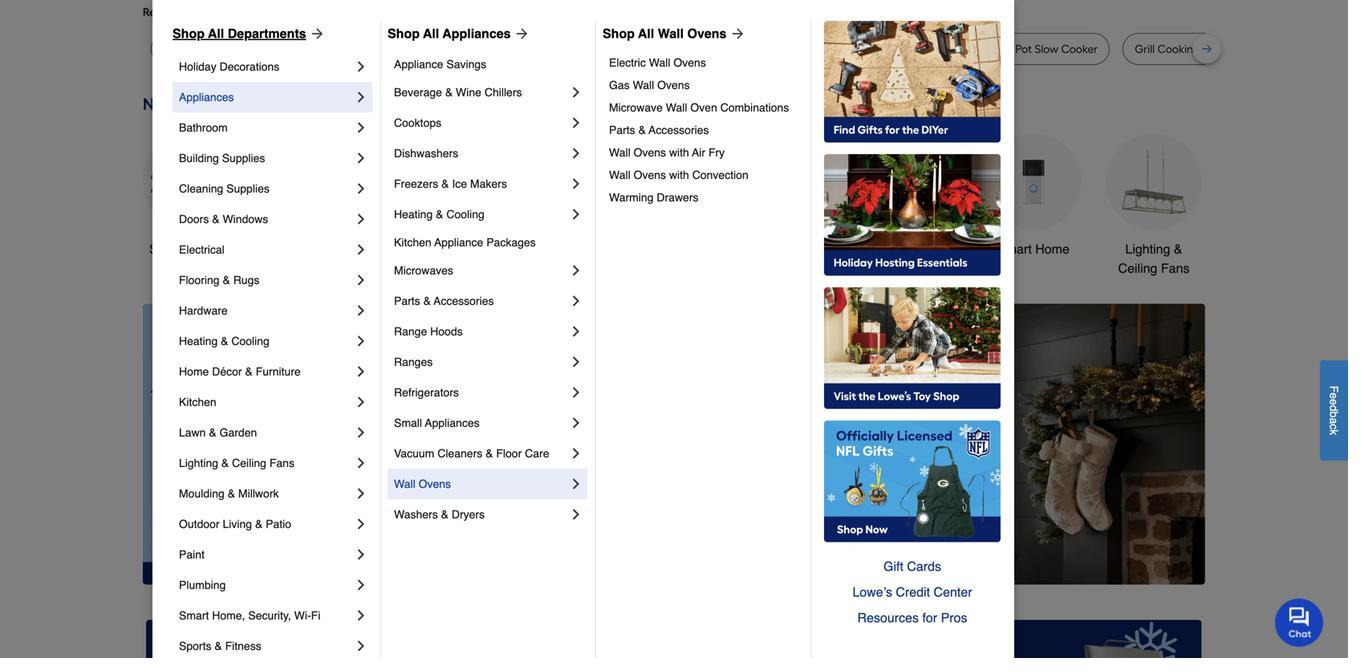 Task type: vqa. For each thing, say whether or not it's contained in the screenshot.
Sinks corresponding to Portable Sinks
no



Task type: describe. For each thing, give the bounding box(es) containing it.
1 vertical spatial heating & cooling link
[[179, 326, 353, 357]]

microwaves link
[[394, 255, 569, 286]]

arrow right image for shop all departments
[[306, 26, 326, 42]]

gas wall ovens link
[[609, 74, 800, 96]]

drawers
[[657, 191, 699, 204]]

range
[[394, 325, 427, 338]]

warming
[[1246, 42, 1294, 56]]

d
[[1329, 405, 1341, 412]]

shop all departments
[[173, 26, 306, 41]]

cards
[[908, 559, 942, 574]]

visit the lowe's toy shop. image
[[825, 287, 1001, 410]]

b
[[1329, 412, 1341, 418]]

c
[[1329, 424, 1341, 430]]

electric wall ovens
[[609, 56, 706, 69]]

heating for right heating & cooling link
[[394, 208, 433, 221]]

smart home link
[[986, 134, 1082, 259]]

supplies for cleaning supplies
[[227, 182, 270, 195]]

building supplies link
[[179, 143, 353, 173]]

pot for crock pot cooking pot
[[774, 42, 790, 56]]

1 cooking from the left
[[793, 42, 836, 56]]

ovens up the wall ovens with convection
[[634, 146, 667, 159]]

crock for crock pot slow cooker
[[983, 42, 1013, 56]]

millwork
[[238, 487, 279, 500]]

all for appliances
[[423, 26, 439, 41]]

makers
[[470, 177, 507, 190]]

doors & windows
[[179, 213, 268, 226]]

wall ovens with air fry
[[609, 146, 725, 159]]

chevron right image for cooktops
[[569, 115, 585, 131]]

shop for shop all departments
[[173, 26, 205, 41]]

1 vertical spatial bathroom
[[886, 242, 942, 257]]

appliance savings link
[[394, 51, 585, 77]]

for inside recommended searches for you heading
[[272, 5, 287, 19]]

1 vertical spatial parts
[[394, 295, 420, 308]]

building
[[179, 152, 219, 165]]

1 horizontal spatial lighting & ceiling fans
[[1119, 242, 1190, 276]]

chevron right image for lighting & ceiling fans
[[353, 455, 369, 471]]

heating for bottom heating & cooling link
[[179, 335, 218, 348]]

f e e d b a c k button
[[1321, 361, 1349, 461]]

fry
[[709, 146, 725, 159]]

freezers & ice makers link
[[394, 169, 569, 199]]

microwave countertop
[[480, 42, 597, 56]]

chevron right image for kitchen
[[353, 394, 369, 410]]

chevron right image for lawn & garden
[[353, 425, 369, 441]]

1 horizontal spatial ceiling
[[1119, 261, 1158, 276]]

oven
[[691, 101, 718, 114]]

shop all deals
[[149, 242, 233, 257]]

kitchen for kitchen
[[179, 396, 217, 409]]

cleaning
[[179, 182, 223, 195]]

cleaning supplies
[[179, 182, 270, 195]]

gas wall ovens
[[609, 79, 690, 92]]

outdoor for outdoor living & patio
[[179, 518, 220, 531]]

up to 30 percent off select grills and accessories. image
[[868, 620, 1203, 658]]

0 vertical spatial appliance
[[394, 58, 444, 71]]

shop all deals link
[[143, 134, 239, 259]]

doors
[[179, 213, 209, 226]]

smart for smart home
[[998, 242, 1032, 257]]

0 horizontal spatial lighting & ceiling fans link
[[179, 448, 353, 479]]

shop these last-minute gifts. $99 or less. quantities are limited and won't last. image
[[143, 304, 402, 585]]

recommended searches for you
[[143, 5, 308, 19]]

center
[[934, 585, 973, 600]]

chevron right image for refrigerators
[[569, 385, 585, 401]]

wall inside wall ovens link
[[394, 478, 416, 491]]

kitchen appliance packages link
[[394, 230, 585, 255]]

officially licensed n f l gifts. shop now. image
[[825, 421, 1001, 543]]

tools inside outdoor tools & equipment
[[797, 242, 827, 257]]

chevron right image for building supplies
[[353, 150, 369, 166]]

accessories for rightmost parts & accessories link
[[649, 124, 709, 137]]

75 percent off all artificial christmas trees, holiday lights and more. image
[[428, 304, 1206, 585]]

with for convection
[[670, 169, 690, 181]]

chevron right image for range hoods
[[569, 324, 585, 340]]

chevron right image for smart home, security, wi-fi
[[353, 608, 369, 624]]

electrical
[[179, 243, 225, 256]]

small appliances
[[394, 417, 480, 430]]

arrow left image
[[442, 444, 458, 460]]

sports & fitness link
[[179, 631, 353, 658]]

flooring
[[179, 274, 220, 287]]

appliance savings
[[394, 58, 487, 71]]

décor
[[212, 365, 242, 378]]

chevron right image for parts & accessories
[[569, 293, 585, 309]]

ice
[[452, 177, 467, 190]]

ranges
[[394, 356, 433, 369]]

1 vertical spatial appliances
[[179, 91, 234, 104]]

pros
[[942, 611, 968, 626]]

chevron right image for microwaves
[[569, 263, 585, 279]]

kitchen appliance packages
[[394, 236, 536, 249]]

chevron right image for doors & windows
[[353, 211, 369, 227]]

security,
[[248, 609, 291, 622]]

chevron right image for ranges
[[569, 354, 585, 370]]

decorations for holiday
[[220, 60, 280, 73]]

wall inside microwave wall oven combinations link
[[666, 101, 688, 114]]

care
[[525, 447, 550, 460]]

warming
[[609, 191, 654, 204]]

0 horizontal spatial bathroom link
[[179, 112, 353, 143]]

0 vertical spatial appliances
[[443, 26, 511, 41]]

& inside 'link'
[[215, 640, 222, 653]]

chevron right image for plumbing
[[353, 577, 369, 593]]

f
[[1329, 386, 1341, 393]]

deals
[[200, 242, 233, 257]]

2 pot from the left
[[839, 42, 855, 56]]

holiday decorations link
[[179, 51, 353, 82]]

gift
[[884, 559, 904, 574]]

kitchen link
[[179, 387, 353, 418]]

cooling for right heating & cooling link
[[447, 208, 485, 221]]

windows
[[223, 213, 268, 226]]

electric wall ovens link
[[609, 51, 800, 74]]

shop all wall ovens link
[[603, 24, 746, 43]]

shop all appliances link
[[388, 24, 530, 43]]

wall inside wall ovens with convection link
[[609, 169, 631, 181]]

gift cards link
[[825, 554, 1001, 580]]

scroll to item #4 element
[[851, 554, 893, 564]]

moulding & millwork
[[179, 487, 279, 500]]

refrigerators
[[394, 386, 459, 399]]

up to 35 percent off select small appliances. image
[[507, 620, 842, 658]]

chevron right image for outdoor living & patio
[[353, 516, 369, 532]]

patio
[[266, 518, 292, 531]]

chevron right image for washers & dryers
[[569, 507, 585, 523]]

appliances inside "link"
[[425, 417, 480, 430]]

gift cards
[[884, 559, 942, 574]]

doors & windows link
[[179, 204, 353, 234]]

building supplies
[[179, 152, 265, 165]]

holiday
[[179, 60, 217, 73]]

pot for instant pot
[[930, 42, 946, 56]]

arrow right image for shop all appliances
[[511, 26, 530, 42]]

1 slow from the left
[[380, 42, 404, 56]]

grill
[[1136, 42, 1156, 56]]

with for air
[[670, 146, 690, 159]]

wall inside wall ovens with air fry link
[[609, 146, 631, 159]]

0 horizontal spatial lighting
[[179, 457, 218, 470]]

sports
[[179, 640, 212, 653]]

1 cooker from the left
[[407, 42, 443, 56]]

chevron right image for heating & cooling
[[353, 333, 369, 349]]

1 horizontal spatial parts & accessories link
[[609, 119, 800, 141]]

home décor & furniture link
[[179, 357, 353, 387]]

k
[[1329, 430, 1341, 435]]

microwaves
[[394, 264, 454, 277]]

resources for pros link
[[825, 605, 1001, 631]]

shop all departments link
[[173, 24, 326, 43]]

0 horizontal spatial ceiling
[[232, 457, 267, 470]]

for inside resources for pros link
[[923, 611, 938, 626]]

pot for crock pot slow cooker
[[1016, 42, 1033, 56]]

microwave wall oven combinations link
[[609, 96, 800, 119]]

triple slow cooker
[[349, 42, 443, 56]]

wall inside "gas wall ovens" link
[[633, 79, 655, 92]]

wall inside electric wall ovens link
[[649, 56, 671, 69]]

triple
[[349, 42, 377, 56]]

0 vertical spatial parts
[[609, 124, 636, 137]]

1 horizontal spatial home
[[1036, 242, 1070, 257]]

0 vertical spatial lighting & ceiling fans link
[[1106, 134, 1203, 278]]

you
[[289, 5, 308, 19]]

arrow right image
[[1176, 444, 1192, 460]]

chevron right image for flooring & rugs
[[353, 272, 369, 288]]

wall inside shop all wall ovens "link"
[[658, 26, 684, 41]]

dryers
[[452, 508, 485, 521]]



Task type: locate. For each thing, give the bounding box(es) containing it.
with
[[670, 146, 690, 159], [670, 169, 690, 181]]

0 vertical spatial with
[[670, 146, 690, 159]]

cooling for bottom heating & cooling link
[[232, 335, 270, 348]]

for left 'you'
[[272, 5, 287, 19]]

garden
[[220, 426, 257, 439]]

outdoor tools & equipment
[[747, 242, 839, 276]]

1 pot from the left
[[774, 42, 790, 56]]

small
[[394, 417, 422, 430]]

0 vertical spatial accessories
[[649, 124, 709, 137]]

1 horizontal spatial parts
[[609, 124, 636, 137]]

smart home
[[998, 242, 1070, 257]]

outdoor inside outdoor tools & equipment
[[747, 242, 794, 257]]

2 crock from the left
[[983, 42, 1013, 56]]

arrow right image inside shop all appliances link
[[511, 26, 530, 42]]

kitchen up microwaves
[[394, 236, 432, 249]]

1 vertical spatial for
[[923, 611, 938, 626]]

1 horizontal spatial cooking
[[1158, 42, 1201, 56]]

parts up range on the left of page
[[394, 295, 420, 308]]

1 horizontal spatial shop
[[388, 26, 420, 41]]

holiday hosting essentials. image
[[825, 154, 1001, 276]]

appliance down triple slow cooker
[[394, 58, 444, 71]]

ranges link
[[394, 347, 569, 377]]

crock pot cooking pot
[[741, 42, 855, 56]]

kitchen inside "link"
[[394, 236, 432, 249]]

0 vertical spatial lighting
[[1126, 242, 1171, 257]]

appliances down holiday
[[179, 91, 234, 104]]

1 horizontal spatial crock
[[983, 42, 1013, 56]]

0 horizontal spatial parts
[[394, 295, 420, 308]]

ovens up washers & dryers
[[419, 478, 451, 491]]

1 horizontal spatial decorations
[[518, 261, 587, 276]]

1 vertical spatial with
[[670, 169, 690, 181]]

parts & accessories up wall ovens with air fry
[[609, 124, 709, 137]]

1 horizontal spatial bathroom link
[[866, 134, 962, 259]]

grill cooking grate & warming rack
[[1136, 42, 1322, 56]]

0 horizontal spatial cooker
[[407, 42, 443, 56]]

cooking
[[793, 42, 836, 56], [1158, 42, 1201, 56]]

ovens inside "link"
[[688, 26, 727, 41]]

2 shop from the left
[[388, 26, 420, 41]]

0 vertical spatial heating
[[394, 208, 433, 221]]

cooling up the home décor & furniture
[[232, 335, 270, 348]]

chevron right image for heating & cooling
[[569, 206, 585, 222]]

1 horizontal spatial cooker
[[1062, 42, 1099, 56]]

wall
[[658, 26, 684, 41], [649, 56, 671, 69], [633, 79, 655, 92], [666, 101, 688, 114], [609, 146, 631, 159], [609, 169, 631, 181], [394, 478, 416, 491]]

home décor & furniture
[[179, 365, 301, 378]]

parts & accessories link up hoods at the left
[[394, 286, 569, 316]]

2 with from the top
[[670, 169, 690, 181]]

arrow right image inside shop all wall ovens "link"
[[727, 26, 746, 42]]

0 horizontal spatial cooking
[[793, 42, 836, 56]]

fans
[[1162, 261, 1190, 276], [270, 457, 295, 470]]

cleaning supplies link
[[179, 173, 353, 204]]

lowe's
[[853, 585, 893, 600]]

0 horizontal spatial for
[[272, 5, 287, 19]]

chillers
[[485, 86, 522, 99]]

outdoor living & patio
[[179, 518, 292, 531]]

all right shop at the top of the page
[[183, 242, 196, 257]]

all up electric wall ovens
[[638, 26, 655, 41]]

range hoods link
[[394, 316, 569, 347]]

chevron right image for cleaning supplies
[[353, 181, 369, 197]]

hardware
[[179, 304, 228, 317]]

1 horizontal spatial parts & accessories
[[609, 124, 709, 137]]

kitchen up the lawn
[[179, 396, 217, 409]]

appliance up microwaves link
[[435, 236, 484, 249]]

parts & accessories for bottommost parts & accessories link
[[394, 295, 494, 308]]

get up to 2 free select tools or batteries when you buy 1 with select purchases. image
[[146, 620, 481, 658]]

shop up electric
[[603, 26, 635, 41]]

chevron right image for hardware
[[353, 303, 369, 319]]

arrow right image down 'you'
[[306, 26, 326, 42]]

beverage
[[394, 86, 442, 99]]

ovens down electric wall ovens
[[658, 79, 690, 92]]

tools up microwaves
[[417, 242, 447, 257]]

0 vertical spatial kitchen
[[394, 236, 432, 249]]

chevron right image for vacuum cleaners & floor care
[[569, 446, 585, 462]]

0 horizontal spatial parts & accessories link
[[394, 286, 569, 316]]

heating & cooling for right heating & cooling link
[[394, 208, 485, 221]]

cooker left grill
[[1062, 42, 1099, 56]]

instant pot
[[892, 42, 946, 56]]

chevron right image for dishwashers
[[569, 145, 585, 161]]

smart home, security, wi-fi
[[179, 609, 321, 622]]

0 horizontal spatial crock
[[741, 42, 771, 56]]

2 cooker from the left
[[1062, 42, 1099, 56]]

holiday decorations
[[179, 60, 280, 73]]

0 vertical spatial decorations
[[220, 60, 280, 73]]

kitchen for kitchen appliance packages
[[394, 236, 432, 249]]

3 arrow right image from the left
[[727, 26, 746, 42]]

wall ovens with convection link
[[609, 164, 800, 186]]

outdoor down "moulding"
[[179, 518, 220, 531]]

all for deals
[[183, 242, 196, 257]]

0 vertical spatial lighting & ceiling fans
[[1119, 242, 1190, 276]]

1 horizontal spatial lighting & ceiling fans link
[[1106, 134, 1203, 278]]

washers & dryers link
[[394, 499, 569, 530]]

chevron right image for wall ovens
[[569, 476, 585, 492]]

with up 'drawers'
[[670, 169, 690, 181]]

0 vertical spatial ceiling
[[1119, 261, 1158, 276]]

supplies up cleaning supplies
[[222, 152, 265, 165]]

parts down microwave
[[609, 124, 636, 137]]

1 horizontal spatial lighting
[[1126, 242, 1171, 257]]

crock pot slow cooker
[[983, 42, 1099, 56]]

combinations
[[721, 101, 790, 114]]

0 horizontal spatial home
[[179, 365, 209, 378]]

crock for crock pot cooking pot
[[741, 42, 771, 56]]

1 vertical spatial cooling
[[232, 335, 270, 348]]

1 vertical spatial outdoor
[[179, 518, 220, 531]]

shop inside "link"
[[603, 26, 635, 41]]

all for departments
[[208, 26, 224, 41]]

shop down recommended in the top of the page
[[173, 26, 205, 41]]

1 horizontal spatial tools
[[797, 242, 827, 257]]

0 horizontal spatial heating & cooling link
[[179, 326, 353, 357]]

1 vertical spatial supplies
[[227, 182, 270, 195]]

cooker
[[407, 42, 443, 56], [1062, 42, 1099, 56]]

refrigerators link
[[394, 377, 569, 408]]

1 arrow right image from the left
[[306, 26, 326, 42]]

0 horizontal spatial smart
[[179, 609, 209, 622]]

microwave
[[609, 101, 663, 114]]

0 horizontal spatial cooling
[[232, 335, 270, 348]]

0 vertical spatial home
[[1036, 242, 1070, 257]]

freezers
[[394, 177, 439, 190]]

hoods
[[431, 325, 463, 338]]

washers & dryers
[[394, 508, 485, 521]]

outdoor living & patio link
[[179, 509, 353, 540]]

1 horizontal spatial arrow right image
[[511, 26, 530, 42]]

ovens
[[688, 26, 727, 41], [674, 56, 706, 69], [658, 79, 690, 92], [634, 146, 667, 159], [634, 169, 667, 181], [419, 478, 451, 491]]

0 vertical spatial smart
[[998, 242, 1032, 257]]

parts & accessories link down oven in the right top of the page
[[609, 119, 800, 141]]

chevron right image for beverage & wine chillers
[[569, 84, 585, 100]]

cooktops link
[[394, 108, 569, 138]]

microwave
[[480, 42, 536, 56]]

arrow right image up electric wall ovens link
[[727, 26, 746, 42]]

accessories up wall ovens with air fry
[[649, 124, 709, 137]]

1 vertical spatial parts & accessories link
[[394, 286, 569, 316]]

lowe's credit center link
[[825, 580, 1001, 605]]

shop for shop all appliances
[[388, 26, 420, 41]]

resources
[[858, 611, 919, 626]]

2 vertical spatial appliances
[[425, 417, 480, 430]]

chevron right image for electrical
[[353, 242, 369, 258]]

1 crock from the left
[[741, 42, 771, 56]]

parts & accessories link
[[609, 119, 800, 141], [394, 286, 569, 316]]

0 vertical spatial heating & cooling link
[[394, 199, 569, 230]]

scroll to item #2 image
[[774, 556, 812, 562]]

wall ovens link
[[394, 469, 569, 499]]

supplies up the windows
[[227, 182, 270, 195]]

1 shop from the left
[[173, 26, 205, 41]]

parts & accessories for rightmost parts & accessories link
[[609, 124, 709, 137]]

1 with from the top
[[670, 146, 690, 159]]

chevron right image for holiday decorations
[[353, 59, 369, 75]]

1 e from the top
[[1329, 393, 1341, 399]]

cooling up the kitchen appliance packages
[[447, 208, 485, 221]]

departments
[[228, 26, 306, 41]]

heating & cooling up décor
[[179, 335, 270, 348]]

1 vertical spatial heating
[[179, 335, 218, 348]]

chevron right image for bathroom
[[353, 120, 369, 136]]

decorations down shop all departments link
[[220, 60, 280, 73]]

all down "recommended searches for you"
[[208, 26, 224, 41]]

1 vertical spatial accessories
[[434, 295, 494, 308]]

christmas decorations
[[518, 242, 587, 276]]

arrow right image up microwave
[[511, 26, 530, 42]]

1 vertical spatial parts & accessories
[[394, 295, 494, 308]]

shop all appliances
[[388, 26, 511, 41]]

credit
[[896, 585, 931, 600]]

chevron right image for paint
[[353, 547, 369, 563]]

shop for shop all wall ovens
[[603, 26, 635, 41]]

instant
[[892, 42, 927, 56]]

heating & cooling link up furniture
[[179, 326, 353, 357]]

smart for smart home, security, wi-fi
[[179, 609, 209, 622]]

0 horizontal spatial kitchen
[[179, 396, 217, 409]]

0 horizontal spatial accessories
[[434, 295, 494, 308]]

0 horizontal spatial slow
[[380, 42, 404, 56]]

air
[[692, 146, 706, 159]]

f e e d b a c k
[[1329, 386, 1341, 435]]

0 horizontal spatial arrow right image
[[306, 26, 326, 42]]

e up b
[[1329, 399, 1341, 405]]

with left air at right top
[[670, 146, 690, 159]]

0 vertical spatial fans
[[1162, 261, 1190, 276]]

lighting
[[1126, 242, 1171, 257], [179, 457, 218, 470]]

heating & cooling down freezers & ice makers
[[394, 208, 485, 221]]

shop up triple slow cooker
[[388, 26, 420, 41]]

chevron right image
[[569, 115, 585, 131], [353, 120, 369, 136], [569, 176, 585, 192], [353, 181, 369, 197], [353, 211, 369, 227], [569, 324, 585, 340], [353, 333, 369, 349], [569, 354, 585, 370], [353, 364, 369, 380], [353, 425, 369, 441], [353, 455, 369, 471], [569, 507, 585, 523], [353, 516, 369, 532], [353, 547, 369, 563], [353, 577, 369, 593], [353, 608, 369, 624]]

1 horizontal spatial heating
[[394, 208, 433, 221]]

0 vertical spatial supplies
[[222, 152, 265, 165]]

4 pot from the left
[[1016, 42, 1033, 56]]

chevron right image for home décor & furniture
[[353, 364, 369, 380]]

all up appliance savings
[[423, 26, 439, 41]]

outdoor tools & equipment link
[[745, 134, 842, 278]]

floor
[[497, 447, 522, 460]]

ovens up electric wall ovens link
[[688, 26, 727, 41]]

1 vertical spatial lighting
[[179, 457, 218, 470]]

heating down freezers
[[394, 208, 433, 221]]

scroll to item #5 image
[[893, 556, 931, 562]]

chevron right image for sports & fitness
[[353, 638, 369, 654]]

0 horizontal spatial heating
[[179, 335, 218, 348]]

1 vertical spatial heating & cooling
[[179, 335, 270, 348]]

appliance inside "link"
[[435, 236, 484, 249]]

0 vertical spatial outdoor
[[747, 242, 794, 257]]

1 vertical spatial home
[[179, 365, 209, 378]]

packages
[[487, 236, 536, 249]]

1 horizontal spatial slow
[[1035, 42, 1059, 56]]

chevron right image for small appliances
[[569, 415, 585, 431]]

range hoods
[[394, 325, 463, 338]]

0 vertical spatial bathroom
[[179, 121, 228, 134]]

1 horizontal spatial heating & cooling link
[[394, 199, 569, 230]]

shop all wall ovens
[[603, 26, 727, 41]]

convection
[[693, 169, 749, 181]]

1 horizontal spatial cooling
[[447, 208, 485, 221]]

crock up combinations
[[741, 42, 771, 56]]

paint link
[[179, 540, 353, 570]]

2 tools from the left
[[797, 242, 827, 257]]

0 horizontal spatial decorations
[[220, 60, 280, 73]]

grate
[[1204, 42, 1233, 56]]

3 pot from the left
[[930, 42, 946, 56]]

decorations for christmas
[[518, 261, 587, 276]]

1 vertical spatial ceiling
[[232, 457, 267, 470]]

crock
[[741, 42, 771, 56], [983, 42, 1013, 56]]

chevron right image for freezers & ice makers
[[569, 176, 585, 192]]

heating & cooling
[[394, 208, 485, 221], [179, 335, 270, 348]]

0 horizontal spatial parts & accessories
[[394, 295, 494, 308]]

1 vertical spatial kitchen
[[179, 396, 217, 409]]

0 horizontal spatial heating & cooling
[[179, 335, 270, 348]]

ovens up "gas wall ovens" link
[[674, 56, 706, 69]]

washers
[[394, 508, 438, 521]]

gas
[[609, 79, 630, 92]]

chat invite button image
[[1276, 598, 1325, 647]]

arrow right image
[[306, 26, 326, 42], [511, 26, 530, 42], [727, 26, 746, 42]]

0 vertical spatial parts & accessories
[[609, 124, 709, 137]]

tools up the equipment
[[797, 242, 827, 257]]

appliances up arrow left image
[[425, 417, 480, 430]]

0 vertical spatial heating & cooling
[[394, 208, 485, 221]]

flooring & rugs
[[179, 274, 260, 287]]

1 horizontal spatial accessories
[[649, 124, 709, 137]]

lowe's credit center
[[853, 585, 973, 600]]

wall ovens with convection
[[609, 169, 749, 181]]

outdoor for outdoor tools & equipment
[[747, 242, 794, 257]]

appliances
[[443, 26, 511, 41], [179, 91, 234, 104], [425, 417, 480, 430]]

2 slow from the left
[[1035, 42, 1059, 56]]

chevron right image
[[353, 59, 369, 75], [569, 84, 585, 100], [353, 89, 369, 105], [569, 145, 585, 161], [353, 150, 369, 166], [569, 206, 585, 222], [353, 242, 369, 258], [569, 263, 585, 279], [353, 272, 369, 288], [569, 293, 585, 309], [353, 303, 369, 319], [569, 385, 585, 401], [353, 394, 369, 410], [569, 415, 585, 431], [569, 446, 585, 462], [569, 476, 585, 492], [353, 486, 369, 502], [353, 638, 369, 654]]

all inside "link"
[[638, 26, 655, 41]]

recommended searches for you heading
[[143, 4, 1206, 20]]

bathroom
[[179, 121, 228, 134], [886, 242, 942, 257]]

chevron right image for moulding & millwork
[[353, 486, 369, 502]]

appliances up savings
[[443, 26, 511, 41]]

e up 'd'
[[1329, 393, 1341, 399]]

crock right the instant pot
[[983, 42, 1013, 56]]

2 cooking from the left
[[1158, 42, 1201, 56]]

1 vertical spatial lighting & ceiling fans
[[179, 457, 295, 470]]

0 vertical spatial parts & accessories link
[[609, 119, 800, 141]]

2 e from the top
[[1329, 399, 1341, 405]]

parts & accessories up hoods at the left
[[394, 295, 494, 308]]

ovens up warming drawers
[[634, 169, 667, 181]]

rack
[[1297, 42, 1322, 56]]

heating & cooling for bottom heating & cooling link
[[179, 335, 270, 348]]

0 horizontal spatial bathroom
[[179, 121, 228, 134]]

0 horizontal spatial shop
[[173, 26, 205, 41]]

1 vertical spatial lighting & ceiling fans link
[[179, 448, 353, 479]]

0 vertical spatial for
[[272, 5, 287, 19]]

decorations down christmas
[[518, 261, 587, 276]]

1 horizontal spatial for
[[923, 611, 938, 626]]

0 horizontal spatial lighting & ceiling fans
[[179, 457, 295, 470]]

for left the pros
[[923, 611, 938, 626]]

supplies for building supplies
[[222, 152, 265, 165]]

2 horizontal spatial shop
[[603, 26, 635, 41]]

searches
[[223, 5, 270, 19]]

hardware link
[[179, 295, 353, 326]]

& inside outdoor tools & equipment
[[831, 242, 839, 257]]

chevron right image for appliances
[[353, 89, 369, 105]]

new deals every day during 25 days of deals image
[[143, 91, 1206, 118]]

1 tools from the left
[[417, 242, 447, 257]]

3 shop from the left
[[603, 26, 635, 41]]

lawn & garden
[[179, 426, 257, 439]]

accessories down microwaves link
[[434, 295, 494, 308]]

1 horizontal spatial heating & cooling
[[394, 208, 485, 221]]

vacuum
[[394, 447, 435, 460]]

1 horizontal spatial kitchen
[[394, 236, 432, 249]]

flooring & rugs link
[[179, 265, 353, 295]]

0 horizontal spatial tools
[[417, 242, 447, 257]]

1 horizontal spatial bathroom
[[886, 242, 942, 257]]

all for wall
[[638, 26, 655, 41]]

arrow right image for shop all wall ovens
[[727, 26, 746, 42]]

2 arrow right image from the left
[[511, 26, 530, 42]]

accessories for bottommost parts & accessories link
[[434, 295, 494, 308]]

1 vertical spatial decorations
[[518, 261, 587, 276]]

0 horizontal spatial fans
[[270, 457, 295, 470]]

arrow right image inside shop all departments link
[[306, 26, 326, 42]]

1 vertical spatial fans
[[270, 457, 295, 470]]

christmas decorations link
[[504, 134, 601, 278]]

0 horizontal spatial outdoor
[[179, 518, 220, 531]]

outdoor up the equipment
[[747, 242, 794, 257]]

1 horizontal spatial fans
[[1162, 261, 1190, 276]]

1 vertical spatial appliance
[[435, 236, 484, 249]]

outdoor
[[747, 242, 794, 257], [179, 518, 220, 531]]

heating down hardware
[[179, 335, 218, 348]]

countertop
[[538, 42, 597, 56]]

2 horizontal spatial arrow right image
[[727, 26, 746, 42]]

find gifts for the diyer. image
[[825, 21, 1001, 143]]

cooker up appliance savings
[[407, 42, 443, 56]]

heating & cooling link down makers
[[394, 199, 569, 230]]



